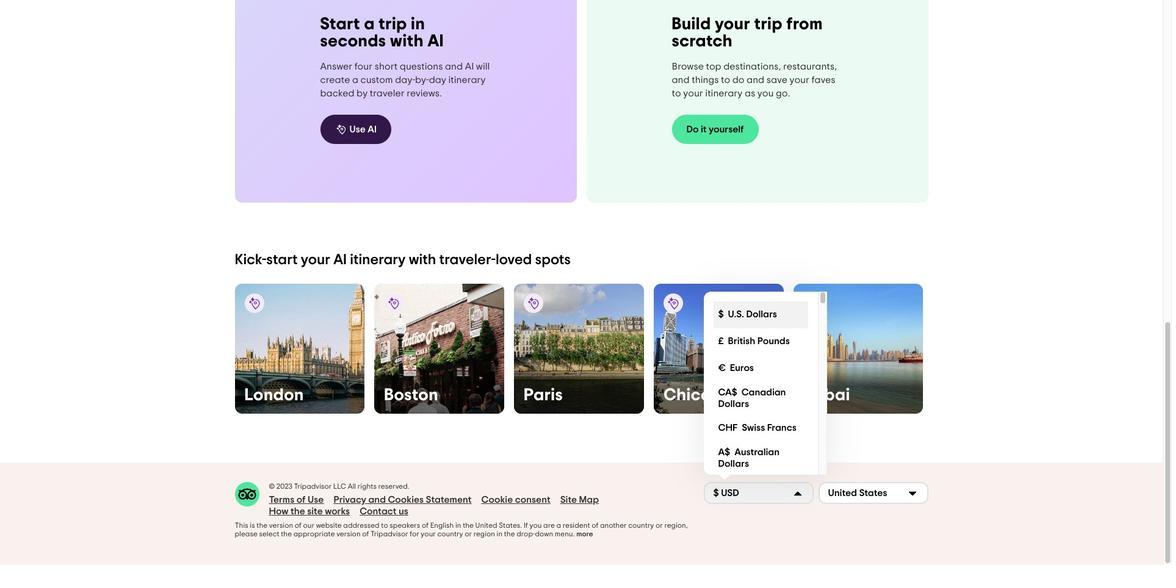 Task type: describe. For each thing, give the bounding box(es) containing it.
dollars for ca$  canadian dollars
[[718, 399, 749, 409]]

answer
[[320, 61, 353, 71]]

us
[[399, 507, 408, 516]]

chf  swiss francs
[[718, 423, 797, 433]]

states inside popup button
[[859, 489, 888, 498]]

another
[[600, 522, 627, 529]]

appropriate
[[294, 531, 335, 538]]

2023
[[276, 483, 292, 490]]

1 vertical spatial country
[[437, 531, 463, 538]]

in inside the start a trip in seconds with ai
[[411, 16, 425, 33]]

privacy
[[334, 495, 366, 505]]

ai inside answer four short questions and ai will create a custom day-by-day itinerary backed by traveler reviews.
[[465, 61, 474, 71]]

you inside ". if you are a resident of another country or region, please select the appropriate version of tripadvisor for your country or region in the drop-down menu."
[[530, 522, 542, 529]]

and down browse
[[672, 75, 690, 85]]

questions
[[400, 61, 443, 71]]

cookie consent button
[[482, 494, 551, 506]]

region,
[[665, 522, 688, 529]]

with for itinerary
[[409, 253, 436, 267]]

the up region
[[463, 522, 474, 529]]

how the site works link
[[269, 506, 350, 518]]

$  u.s.
[[718, 310, 744, 320]]

chicago link
[[654, 284, 784, 414]]

menu.
[[555, 531, 575, 538]]

traveler
[[370, 88, 405, 98]]

kick-
[[235, 253, 266, 267]]

site
[[307, 507, 323, 516]]

and down destinations,
[[747, 75, 765, 85]]

destinations,
[[724, 62, 781, 71]]

top
[[706, 62, 722, 71]]

by-
[[415, 75, 429, 85]]

how
[[269, 507, 289, 516]]

$  u.s. dollars
[[718, 310, 777, 320]]

the right select
[[281, 531, 292, 538]]

you inside browse top destinations, restaurants, and things to do and save your faves to your itinerary as you go.
[[758, 89, 774, 98]]

©
[[269, 483, 275, 490]]

ca$  canadian dollars
[[718, 388, 786, 409]]

site map link
[[560, 494, 599, 506]]

version inside ". if you are a resident of another country or region, please select the appropriate version of tripadvisor for your country or region in the drop-down menu."
[[337, 531, 361, 538]]

seconds
[[320, 33, 386, 50]]

privacy and cookies statement link
[[334, 494, 472, 506]]

in inside ". if you are a resident of another country or region, please select the appropriate version of tripadvisor for your country or region in the drop-down menu."
[[497, 531, 503, 538]]

it
[[701, 125, 707, 134]]

will
[[476, 61, 490, 71]]

paris
[[524, 387, 563, 404]]

terms of use
[[269, 495, 324, 505]]

of inside 'link'
[[297, 495, 306, 505]]

day
[[429, 75, 446, 85]]

terms
[[269, 495, 295, 505]]

0 horizontal spatial tripadvisor
[[294, 483, 332, 490]]

paris link
[[514, 284, 644, 414]]

build
[[672, 16, 711, 33]]

0 vertical spatial or
[[656, 522, 663, 529]]

itinerary inside answer four short questions and ai will create a custom day-by-day itinerary backed by traveler reviews.
[[449, 75, 486, 85]]

© 2023 tripadvisor llc all rights reserved.
[[269, 483, 410, 490]]

speakers
[[390, 522, 420, 529]]

start a trip in seconds with ai
[[320, 16, 444, 50]]

answer four short questions and ai will create a custom day-by-day itinerary backed by traveler reviews.
[[320, 61, 490, 98]]

trip for a
[[379, 16, 407, 33]]

ai inside 'button'
[[368, 124, 377, 134]]

map
[[579, 495, 599, 505]]

list box containing $  u.s. dollars
[[704, 292, 827, 475]]

$ usd
[[714, 489, 739, 498]]

drop-
[[517, 531, 535, 538]]

1 horizontal spatial country
[[628, 522, 654, 529]]

.
[[520, 522, 522, 529]]

dollars for a$  australian dollars
[[718, 459, 749, 469]]

the right is
[[257, 522, 268, 529]]

itinerary inside browse top destinations, restaurants, and things to do and save your faves to your itinerary as you go.
[[705, 89, 743, 98]]

addressed
[[343, 522, 380, 529]]

for
[[410, 531, 419, 538]]

please
[[235, 531, 258, 538]]

london
[[245, 387, 304, 404]]

united inside 'united states' popup button
[[828, 489, 857, 498]]

yourself
[[709, 125, 744, 134]]

rights
[[358, 483, 377, 490]]

contact us link
[[360, 506, 408, 518]]

region
[[474, 531, 495, 538]]

are
[[544, 522, 555, 529]]

1 vertical spatial states
[[499, 522, 520, 529]]

contact us
[[360, 507, 408, 516]]

ai right start
[[334, 253, 347, 267]]

site
[[560, 495, 577, 505]]

use inside 'button'
[[350, 124, 366, 134]]

browse
[[672, 62, 704, 71]]

of left our
[[295, 522, 302, 529]]

1 vertical spatial to
[[672, 89, 681, 98]]

start
[[320, 16, 360, 33]]

more button
[[577, 530, 593, 538]]

day-
[[395, 75, 415, 85]]

£  british
[[718, 337, 756, 346]]

of down addressed
[[362, 531, 369, 538]]

a$  australian
[[718, 447, 780, 457]]

chicago
[[664, 387, 732, 404]]

cookie consent
[[482, 495, 551, 505]]

0 horizontal spatial itinerary
[[350, 253, 406, 267]]

dubai
[[803, 387, 850, 404]]

restaurants,
[[783, 62, 837, 71]]

spots
[[535, 253, 571, 267]]

save
[[767, 75, 788, 85]]

llc
[[333, 483, 346, 490]]

london link
[[235, 284, 365, 414]]

site map how the site works
[[269, 495, 599, 516]]

do
[[687, 125, 699, 134]]

traveler-
[[439, 253, 496, 267]]



Task type: vqa. For each thing, say whether or not it's contained in the screenshot.
Chicago
yes



Task type: locate. For each thing, give the bounding box(es) containing it.
or
[[656, 522, 663, 529], [465, 531, 472, 538]]

down
[[535, 531, 553, 538]]

1 vertical spatial or
[[465, 531, 472, 538]]

trip up short
[[379, 16, 407, 33]]

1 vertical spatial united
[[475, 522, 497, 529]]

contact
[[360, 507, 397, 516]]

trip inside build your trip from scratch
[[754, 16, 783, 33]]

consent
[[515, 495, 551, 505]]

0 horizontal spatial trip
[[379, 16, 407, 33]]

reserved.
[[378, 483, 410, 490]]

a up by
[[352, 75, 358, 85]]

your down restaurants,
[[790, 75, 810, 85]]

go.
[[776, 89, 790, 98]]

1 horizontal spatial version
[[337, 531, 361, 538]]

1 vertical spatial in
[[455, 522, 461, 529]]

your right start
[[301, 253, 330, 267]]

ai inside the start a trip in seconds with ai
[[428, 33, 444, 50]]

£  british pounds
[[718, 337, 790, 346]]

usd
[[721, 489, 739, 498]]

€  euros
[[718, 364, 754, 373]]

in up questions
[[411, 16, 425, 33]]

ai
[[428, 33, 444, 50], [465, 61, 474, 71], [368, 124, 377, 134], [334, 253, 347, 267]]

statement
[[426, 495, 472, 505]]

0 vertical spatial version
[[269, 522, 293, 529]]

a inside answer four short questions and ai will create a custom day-by-day itinerary backed by traveler reviews.
[[352, 75, 358, 85]]

0 horizontal spatial you
[[530, 522, 542, 529]]

dollars down ca$  canadian
[[718, 399, 749, 409]]

with for seconds
[[390, 33, 424, 50]]

terms of use link
[[269, 494, 324, 506]]

version down the how
[[269, 522, 293, 529]]

1 horizontal spatial to
[[672, 89, 681, 98]]

0 horizontal spatial use
[[308, 495, 324, 505]]

ai up questions
[[428, 33, 444, 50]]

ca$  canadian
[[718, 388, 786, 397]]

1 vertical spatial version
[[337, 531, 361, 538]]

dollars for $  u.s. dollars
[[746, 310, 777, 320]]

tripadvisor up terms of use
[[294, 483, 332, 490]]

works
[[325, 507, 350, 516]]

0 horizontal spatial united
[[475, 522, 497, 529]]

with inside the start a trip in seconds with ai
[[390, 33, 424, 50]]

$ usd button
[[704, 482, 814, 504]]

of
[[297, 495, 306, 505], [295, 522, 302, 529], [422, 522, 429, 529], [592, 522, 599, 529], [362, 531, 369, 538]]

faves
[[812, 75, 836, 85]]

0 horizontal spatial country
[[437, 531, 463, 538]]

dollars inside ca$  canadian dollars
[[718, 399, 749, 409]]

a
[[364, 16, 375, 33], [352, 75, 358, 85], [557, 522, 561, 529]]

list box
[[704, 292, 827, 475]]

2 vertical spatial in
[[497, 531, 503, 538]]

a right are
[[557, 522, 561, 529]]

of up how the site works link
[[297, 495, 306, 505]]

1 horizontal spatial tripadvisor
[[371, 531, 408, 538]]

1 horizontal spatial or
[[656, 522, 663, 529]]

reviews.
[[407, 88, 442, 98]]

all
[[348, 483, 356, 490]]

1 horizontal spatial use
[[350, 124, 366, 134]]

you
[[758, 89, 774, 98], [530, 522, 542, 529]]

use inside 'link'
[[308, 495, 324, 505]]

0 vertical spatial you
[[758, 89, 774, 98]]

trip for your
[[754, 16, 783, 33]]

dollars up £  british pounds
[[746, 310, 777, 320]]

this
[[235, 522, 248, 529]]

1 horizontal spatial united
[[828, 489, 857, 498]]

0 vertical spatial itinerary
[[449, 75, 486, 85]]

use up the site
[[308, 495, 324, 505]]

with up questions
[[390, 33, 424, 50]]

0 vertical spatial dollars
[[746, 310, 777, 320]]

or left region
[[465, 531, 472, 538]]

your down things on the top of the page
[[683, 89, 703, 98]]

1 horizontal spatial states
[[859, 489, 888, 498]]

your inside ". if you are a resident of another country or region, please select the appropriate version of tripadvisor for your country or region in the drop-down menu."
[[421, 531, 436, 538]]

2 vertical spatial to
[[381, 522, 388, 529]]

and up "day"
[[445, 61, 463, 71]]

0 vertical spatial tripadvisor
[[294, 483, 332, 490]]

$
[[714, 489, 719, 498]]

. if you are a resident of another country or region, please select the appropriate version of tripadvisor for your country or region in the drop-down menu.
[[235, 522, 688, 538]]

cookie
[[482, 495, 513, 505]]

do
[[733, 75, 745, 85]]

ai down traveler on the top left of the page
[[368, 124, 377, 134]]

1 vertical spatial a
[[352, 75, 358, 85]]

united states
[[828, 489, 888, 498]]

in right region
[[497, 531, 503, 538]]

as
[[745, 89, 756, 98]]

from
[[787, 16, 823, 33]]

0 horizontal spatial to
[[381, 522, 388, 529]]

pounds
[[758, 337, 790, 346]]

scratch
[[672, 33, 733, 50]]

and inside answer four short questions and ai will create a custom day-by-day itinerary backed by traveler reviews.
[[445, 61, 463, 71]]

a inside the start a trip in seconds with ai
[[364, 16, 375, 33]]

ai left will
[[465, 61, 474, 71]]

four
[[355, 61, 373, 71]]

country
[[628, 522, 654, 529], [437, 531, 463, 538]]

1 horizontal spatial a
[[364, 16, 375, 33]]

1 vertical spatial tripadvisor
[[371, 531, 408, 538]]

you right if
[[530, 522, 542, 529]]

1 horizontal spatial in
[[455, 522, 461, 529]]

with left 'traveler-'
[[409, 253, 436, 267]]

resident
[[563, 522, 590, 529]]

this is the version of our website addressed to speakers of english in the united states
[[235, 522, 520, 529]]

a inside ". if you are a resident of another country or region, please select the appropriate version of tripadvisor for your country or region in the drop-down menu."
[[557, 522, 561, 529]]

0 horizontal spatial states
[[499, 522, 520, 529]]

the
[[291, 507, 305, 516], [257, 522, 268, 529], [463, 522, 474, 529], [281, 531, 292, 538], [504, 531, 515, 538]]

by
[[357, 88, 368, 98]]

dollars inside a$  australian dollars
[[718, 459, 749, 469]]

1 vertical spatial itinerary
[[705, 89, 743, 98]]

more
[[577, 531, 593, 538]]

0 vertical spatial in
[[411, 16, 425, 33]]

the down terms of use 'link'
[[291, 507, 305, 516]]

boston
[[384, 387, 439, 404]]

1 horizontal spatial you
[[758, 89, 774, 98]]

1 horizontal spatial trip
[[754, 16, 783, 33]]

2 vertical spatial a
[[557, 522, 561, 529]]

trip
[[379, 16, 407, 33], [754, 16, 783, 33]]

privacy and cookies statement
[[334, 495, 472, 505]]

the inside 'site map how the site works'
[[291, 507, 305, 516]]

english
[[430, 522, 454, 529]]

to
[[721, 75, 730, 85], [672, 89, 681, 98], [381, 522, 388, 529]]

dollars down a$  australian
[[718, 459, 749, 469]]

version down addressed
[[337, 531, 361, 538]]

start
[[266, 253, 298, 267]]

1 vertical spatial dollars
[[718, 399, 749, 409]]

kick-start your ai itinerary with traveler-loved spots
[[235, 253, 571, 267]]

a right start
[[364, 16, 375, 33]]

create
[[320, 75, 350, 85]]

country down english
[[437, 531, 463, 538]]

1 vertical spatial you
[[530, 522, 542, 529]]

trip inside the start a trip in seconds with ai
[[379, 16, 407, 33]]

use down by
[[350, 124, 366, 134]]

0 vertical spatial a
[[364, 16, 375, 33]]

you right 'as'
[[758, 89, 774, 98]]

with
[[390, 33, 424, 50], [409, 253, 436, 267]]

your right build
[[715, 16, 751, 33]]

build your trip from scratch
[[672, 16, 823, 50]]

united states button
[[819, 482, 928, 504]]

of left english
[[422, 522, 429, 529]]

browse top destinations, restaurants, and things to do and save your faves to your itinerary as you go.
[[672, 62, 837, 98]]

0 vertical spatial country
[[628, 522, 654, 529]]

tripadvisor down this is the version of our website addressed to speakers of english in the united states
[[371, 531, 408, 538]]

and up contact
[[369, 495, 386, 505]]

the left the drop-
[[504, 531, 515, 538]]

of up more
[[592, 522, 599, 529]]

in
[[411, 16, 425, 33], [455, 522, 461, 529], [497, 531, 503, 538]]

2 horizontal spatial to
[[721, 75, 730, 85]]

1 vertical spatial with
[[409, 253, 436, 267]]

1 horizontal spatial itinerary
[[449, 75, 486, 85]]

is
[[250, 522, 255, 529]]

0 horizontal spatial version
[[269, 522, 293, 529]]

do it yourself button
[[672, 115, 759, 144]]

0 vertical spatial to
[[721, 75, 730, 85]]

boston link
[[375, 284, 504, 414]]

2 vertical spatial dollars
[[718, 459, 749, 469]]

or left the region,
[[656, 522, 663, 529]]

2 horizontal spatial itinerary
[[705, 89, 743, 98]]

tripadvisor inside ". if you are a resident of another country or region, please select the appropriate version of tripadvisor for your country or region in the drop-down menu."
[[371, 531, 408, 538]]

to down browse
[[672, 89, 681, 98]]

0 vertical spatial use
[[350, 124, 366, 134]]

united
[[828, 489, 857, 498], [475, 522, 497, 529]]

your right for
[[421, 531, 436, 538]]

to left do in the top right of the page
[[721, 75, 730, 85]]

0 horizontal spatial in
[[411, 16, 425, 33]]

in right english
[[455, 522, 461, 529]]

trip left from
[[754, 16, 783, 33]]

2 horizontal spatial in
[[497, 531, 503, 538]]

0 vertical spatial states
[[859, 489, 888, 498]]

0 horizontal spatial a
[[352, 75, 358, 85]]

1 vertical spatial use
[[308, 495, 324, 505]]

tripadvisor
[[294, 483, 332, 490], [371, 531, 408, 538]]

your inside build your trip from scratch
[[715, 16, 751, 33]]

version
[[269, 522, 293, 529], [337, 531, 361, 538]]

a$  australian dollars
[[718, 447, 780, 469]]

2 horizontal spatial a
[[557, 522, 561, 529]]

things
[[692, 75, 719, 85]]

2 vertical spatial itinerary
[[350, 253, 406, 267]]

0 vertical spatial with
[[390, 33, 424, 50]]

loved
[[496, 253, 532, 267]]

our
[[303, 522, 314, 529]]

custom
[[361, 75, 393, 85]]

0 horizontal spatial or
[[465, 531, 472, 538]]

chf  swiss
[[718, 423, 765, 433]]

0 vertical spatial united
[[828, 489, 857, 498]]

to down contact us link at the left bottom
[[381, 522, 388, 529]]

country right another
[[628, 522, 654, 529]]



